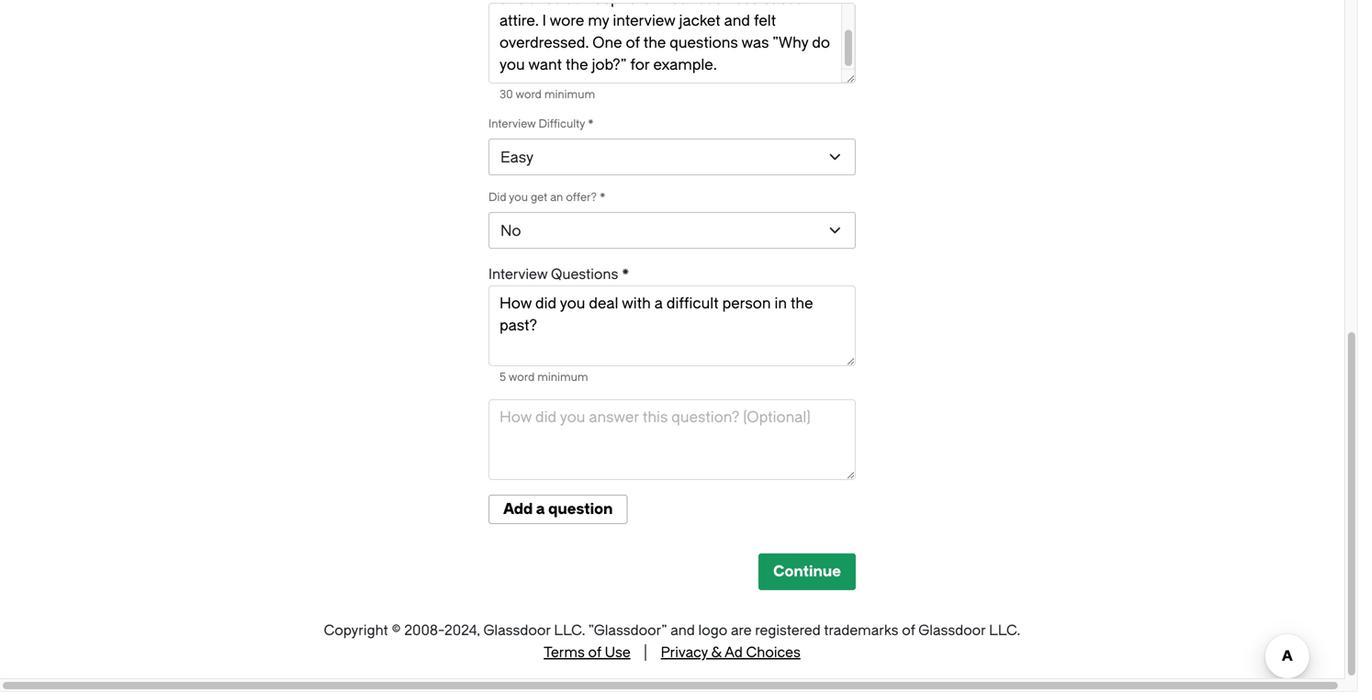 Task type: vqa. For each thing, say whether or not it's contained in the screenshot.
Terms of Use
yes



Task type: locate. For each thing, give the bounding box(es) containing it.
0 vertical spatial of
[[902, 623, 916, 639]]

1 horizontal spatial llc.
[[990, 623, 1021, 639]]

* right difficulty
[[588, 118, 594, 130]]

you
[[509, 191, 528, 204]]

minimum for 30 word minimum
[[545, 88, 595, 101]]

2024,
[[445, 623, 480, 639]]

0 horizontal spatial glassdoor
[[484, 623, 551, 639]]

*
[[588, 118, 594, 130], [600, 191, 606, 204], [622, 266, 630, 283]]

easy
[[501, 149, 534, 166]]

interview
[[489, 118, 536, 130], [489, 266, 548, 283]]

2 vertical spatial *
[[622, 266, 630, 283]]

0 vertical spatial *
[[588, 118, 594, 130]]

&
[[712, 645, 722, 661]]

1 vertical spatial *
[[600, 191, 606, 204]]

questions
[[551, 266, 619, 283]]

* for difficulty
[[588, 118, 594, 130]]

word for 30
[[516, 88, 542, 101]]

of left use
[[588, 645, 602, 661]]

©
[[392, 623, 401, 639]]

* right the questions
[[622, 266, 630, 283]]

use
[[605, 645, 631, 661]]

How did you answer this question? (Optional) text field
[[489, 400, 856, 480]]

logo
[[699, 623, 728, 639]]

minimum right 5
[[538, 371, 588, 384]]

* right offer?
[[600, 191, 606, 204]]

interview for interview difficulty *
[[489, 118, 536, 130]]

ad
[[725, 645, 743, 661]]

add a question button
[[489, 495, 628, 525]]

minimum
[[545, 88, 595, 101], [538, 371, 588, 384]]

no
[[501, 223, 521, 240]]

terms of use
[[544, 645, 631, 661]]

1 horizontal spatial glassdoor
[[919, 623, 986, 639]]

add a question
[[503, 501, 613, 518]]

0 horizontal spatial llc.
[[554, 623, 585, 639]]

word right 5
[[509, 371, 535, 384]]

0 horizontal spatial *
[[588, 118, 594, 130]]

0 vertical spatial interview
[[489, 118, 536, 130]]

glassdoor up terms
[[484, 623, 551, 639]]

word
[[516, 88, 542, 101], [509, 371, 535, 384]]

1 vertical spatial word
[[509, 371, 535, 384]]

1 vertical spatial interview
[[489, 266, 548, 283]]

of right the trademarks
[[902, 623, 916, 639]]

continue
[[774, 564, 842, 581]]

0 vertical spatial minimum
[[545, 88, 595, 101]]

copyright
[[324, 623, 388, 639]]

registered
[[755, 623, 821, 639]]

choices
[[746, 645, 801, 661]]

0 vertical spatial word
[[516, 88, 542, 101]]

1 horizontal spatial of
[[902, 623, 916, 639]]

1 interview from the top
[[489, 118, 536, 130]]

of
[[902, 623, 916, 639], [588, 645, 602, 661]]

Describe the Interview Process * text field
[[489, 3, 856, 84]]

interview for interview questions *
[[489, 266, 548, 283]]

word right 30
[[516, 88, 542, 101]]

interview questions *
[[489, 266, 630, 283]]

glassdoor
[[484, 623, 551, 639], [919, 623, 986, 639]]

and
[[671, 623, 695, 639]]

glassdoor right the trademarks
[[919, 623, 986, 639]]

1 vertical spatial of
[[588, 645, 602, 661]]

5 word minimum
[[500, 371, 588, 384]]

2 glassdoor from the left
[[919, 623, 986, 639]]

0 horizontal spatial of
[[588, 645, 602, 661]]

1 llc. from the left
[[554, 623, 585, 639]]

1 horizontal spatial *
[[600, 191, 606, 204]]

30
[[500, 88, 513, 101]]

1 vertical spatial minimum
[[538, 371, 588, 384]]

interview down no
[[489, 266, 548, 283]]

interview down 30
[[489, 118, 536, 130]]

trademarks
[[824, 623, 899, 639]]

minimum up difficulty
[[545, 88, 595, 101]]

llc.
[[554, 623, 585, 639], [990, 623, 1021, 639]]

get
[[531, 191, 548, 204]]

2 interview from the top
[[489, 266, 548, 283]]

2 horizontal spatial *
[[622, 266, 630, 283]]

* for questions
[[622, 266, 630, 283]]



Task type: describe. For each thing, give the bounding box(es) containing it.
difficulty
[[539, 118, 585, 130]]

question
[[549, 501, 613, 518]]

add
[[503, 501, 533, 518]]

an
[[550, 191, 563, 204]]

minimum for 5 word minimum
[[538, 371, 588, 384]]

are
[[731, 623, 752, 639]]

terms of use link
[[544, 645, 631, 661]]

privacy
[[661, 645, 708, 661]]

2 llc. from the left
[[990, 623, 1021, 639]]

a
[[536, 501, 545, 518]]

2008-
[[404, 623, 445, 639]]

"glassdoor"
[[589, 623, 667, 639]]

terms
[[544, 645, 585, 661]]

5
[[500, 371, 506, 384]]

privacy & ad choices
[[661, 645, 801, 661]]

Interview Questions * text field
[[489, 286, 856, 367]]

privacy & ad choices link
[[661, 645, 801, 661]]

30 word minimum
[[500, 88, 595, 101]]

did you get an offer? *
[[489, 191, 606, 204]]

did
[[489, 191, 507, 204]]

offer?
[[566, 191, 597, 204]]

interview difficulty *
[[489, 118, 594, 130]]

continue button
[[759, 554, 856, 591]]

copyright © 2008-2024, glassdoor llc. "glassdoor" and logo are registered trademarks of glassdoor llc.
[[324, 623, 1021, 639]]

1 glassdoor from the left
[[484, 623, 551, 639]]

word for 5
[[509, 371, 535, 384]]



